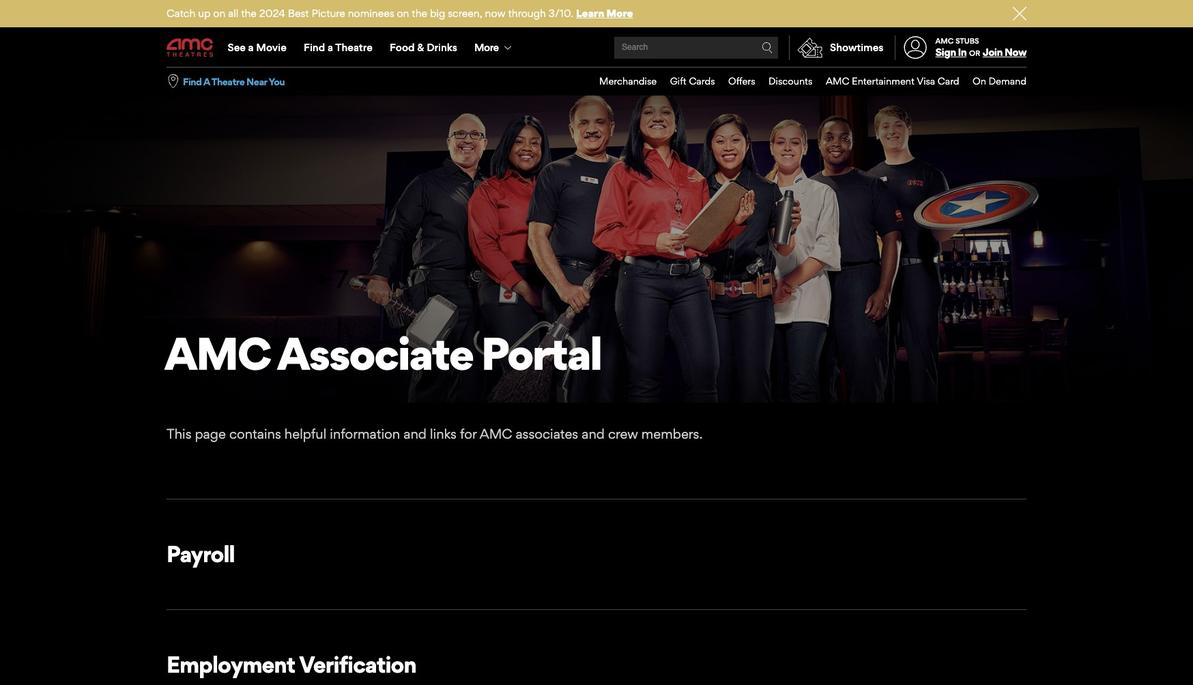 Task type: locate. For each thing, give the bounding box(es) containing it.
1 and from the left
[[404, 426, 427, 442]]

on demand link
[[960, 68, 1027, 95]]

1 vertical spatial menu
[[586, 68, 1027, 95]]

amc inside amc stubs sign in or join now
[[936, 36, 954, 46]]

this
[[167, 426, 192, 442]]

cookie consent banner dialog
[[0, 649, 1194, 686]]

theatre down nominees
[[335, 41, 373, 54]]

on
[[213, 7, 226, 20], [397, 7, 409, 20]]

1 horizontal spatial more
[[607, 7, 633, 20]]

join
[[983, 46, 1003, 59]]

verification
[[299, 652, 417, 679]]

or
[[970, 49, 981, 58]]

food & drinks link
[[381, 29, 466, 67]]

1 horizontal spatial and
[[582, 426, 605, 442]]

sign
[[936, 46, 957, 59]]

menu down the 'showtimes' image
[[586, 68, 1027, 95]]

1 vertical spatial more
[[475, 41, 499, 54]]

the right all
[[241, 7, 257, 20]]

helpful
[[285, 426, 327, 442]]

menu containing more
[[167, 29, 1027, 67]]

0 horizontal spatial the
[[241, 7, 257, 20]]

0 vertical spatial find
[[304, 41, 325, 54]]

a for movie
[[248, 41, 254, 54]]

1 vertical spatial theatre
[[212, 76, 245, 87]]

a inside see a movie link
[[248, 41, 254, 54]]

find inside button
[[183, 76, 202, 87]]

a right see
[[248, 41, 254, 54]]

find down picture
[[304, 41, 325, 54]]

0 vertical spatial theatre
[[335, 41, 373, 54]]

a
[[248, 41, 254, 54], [328, 41, 333, 54]]

more down now
[[475, 41, 499, 54]]

menu containing merchandise
[[586, 68, 1027, 95]]

find a theatre near you
[[183, 76, 285, 87]]

user profile image
[[897, 36, 935, 59]]

find a theatre link
[[295, 29, 381, 67]]

0 horizontal spatial more
[[475, 41, 499, 54]]

payroll
[[167, 541, 235, 568]]

offers link
[[716, 68, 756, 95]]

theatre
[[335, 41, 373, 54], [212, 76, 245, 87]]

discounts
[[769, 75, 813, 87]]

1 horizontal spatial on
[[397, 7, 409, 20]]

and left links
[[404, 426, 427, 442]]

find
[[304, 41, 325, 54], [183, 76, 202, 87]]

the
[[241, 7, 257, 20], [412, 7, 428, 20]]

more right learn
[[607, 7, 633, 20]]

and left crew
[[582, 426, 605, 442]]

amc for amc entertainment visa card
[[826, 75, 850, 87]]

0 vertical spatial more
[[607, 7, 633, 20]]

1 horizontal spatial a
[[328, 41, 333, 54]]

0 horizontal spatial and
[[404, 426, 427, 442]]

stubs
[[956, 36, 980, 46]]

links
[[430, 426, 457, 442]]

3/10.
[[549, 7, 574, 20]]

more
[[607, 7, 633, 20], [475, 41, 499, 54]]

menu down learn
[[167, 29, 1027, 67]]

find a theatre
[[304, 41, 373, 54]]

best
[[288, 7, 309, 20]]

0 horizontal spatial find
[[183, 76, 202, 87]]

up
[[198, 7, 211, 20]]

learn more link
[[576, 7, 633, 20]]

sign in or join amc stubs element
[[895, 29, 1027, 67]]

a inside find a theatre link
[[328, 41, 333, 54]]

a
[[203, 76, 210, 87]]

0 horizontal spatial on
[[213, 7, 226, 20]]

1 horizontal spatial theatre
[[335, 41, 373, 54]]

submit search icon image
[[762, 42, 773, 53]]

now
[[485, 7, 506, 20]]

theatre inside button
[[212, 76, 245, 87]]

a down picture
[[328, 41, 333, 54]]

screen,
[[448, 7, 483, 20]]

0 horizontal spatial theatre
[[212, 76, 245, 87]]

see a movie
[[228, 41, 287, 54]]

more inside button
[[475, 41, 499, 54]]

0 horizontal spatial a
[[248, 41, 254, 54]]

on demand
[[973, 75, 1027, 87]]

find left a
[[183, 76, 202, 87]]

you
[[269, 76, 285, 87]]

1 horizontal spatial the
[[412, 7, 428, 20]]

page
[[195, 426, 226, 442]]

movie
[[256, 41, 287, 54]]

information
[[330, 426, 400, 442]]

associate
[[277, 326, 473, 381]]

the left big
[[412, 7, 428, 20]]

search the AMC website text field
[[620, 43, 762, 53]]

this page contains helpful information and links for amc associates and crew members.
[[167, 426, 703, 442]]

cards
[[689, 75, 716, 87]]

menu
[[167, 29, 1027, 67], [586, 68, 1027, 95]]

portal
[[481, 326, 602, 381]]

find for find a theatre
[[304, 41, 325, 54]]

offers
[[729, 75, 756, 87]]

amc entertainment visa card
[[826, 75, 960, 87]]

on right nominees
[[397, 7, 409, 20]]

gift cards link
[[657, 68, 716, 95]]

&
[[417, 41, 424, 54]]

amc logo image
[[167, 39, 214, 57], [167, 39, 214, 57]]

find for find a theatre near you
[[183, 76, 202, 87]]

1 horizontal spatial find
[[304, 41, 325, 54]]

catch
[[167, 7, 196, 20]]

more button
[[466, 29, 523, 67]]

theatre right a
[[212, 76, 245, 87]]

on left all
[[213, 7, 226, 20]]

0 vertical spatial menu
[[167, 29, 1027, 67]]

contains
[[229, 426, 281, 442]]

showtimes link
[[790, 36, 884, 60]]

1 the from the left
[[241, 7, 257, 20]]

1 a from the left
[[248, 41, 254, 54]]

2 a from the left
[[328, 41, 333, 54]]

amc
[[936, 36, 954, 46], [826, 75, 850, 87], [165, 326, 271, 381], [480, 426, 513, 442]]

and
[[404, 426, 427, 442], [582, 426, 605, 442]]

1 vertical spatial find
[[183, 76, 202, 87]]



Task type: describe. For each thing, give the bounding box(es) containing it.
associates
[[516, 426, 579, 442]]

2 on from the left
[[397, 7, 409, 20]]

amc stubs sign in or join now
[[936, 36, 1027, 59]]

showtimes image
[[790, 36, 831, 60]]

near
[[247, 76, 267, 87]]

2 and from the left
[[582, 426, 605, 442]]

amc associate portal
[[165, 326, 602, 381]]

gift
[[671, 75, 687, 87]]

amc for amc associate portal
[[165, 326, 271, 381]]

all
[[228, 7, 239, 20]]

demand
[[989, 75, 1027, 87]]

showtimes
[[831, 41, 884, 54]]

join now button
[[983, 46, 1027, 59]]

in
[[959, 46, 967, 59]]

catch up on all the 2024 best picture nominees on the big screen, now through 3/10. learn more
[[167, 7, 633, 20]]

big
[[430, 7, 446, 20]]

discounts link
[[756, 68, 813, 95]]

for
[[460, 426, 477, 442]]

find a theatre near you button
[[183, 75, 285, 88]]

food & drinks
[[390, 41, 458, 54]]

members.
[[642, 426, 703, 442]]

visa
[[917, 75, 936, 87]]

employment
[[167, 652, 295, 679]]

food
[[390, 41, 415, 54]]

sign in button
[[936, 46, 967, 59]]

see a movie link
[[219, 29, 295, 67]]

crew
[[609, 426, 638, 442]]

2 the from the left
[[412, 7, 428, 20]]

see
[[228, 41, 246, 54]]

learn
[[576, 7, 605, 20]]

theatre for a
[[212, 76, 245, 87]]

nominees
[[348, 7, 395, 20]]

card
[[938, 75, 960, 87]]

gift cards
[[671, 75, 716, 87]]

drinks
[[427, 41, 458, 54]]

a for theatre
[[328, 41, 333, 54]]

theatre for a
[[335, 41, 373, 54]]

amc for amc stubs sign in or join now
[[936, 36, 954, 46]]

amc entertainment visa card link
[[813, 68, 960, 95]]

picture
[[312, 7, 345, 20]]

2024
[[259, 7, 285, 20]]

through
[[509, 7, 546, 20]]

merchandise
[[600, 75, 657, 87]]

employment verification
[[167, 652, 417, 679]]

now
[[1005, 46, 1027, 59]]

merchandise link
[[586, 68, 657, 95]]

on
[[973, 75, 987, 87]]

entertainment
[[852, 75, 915, 87]]

1 on from the left
[[213, 7, 226, 20]]



Task type: vqa. For each thing, say whether or not it's contained in the screenshot.
search the AMC website text box
yes



